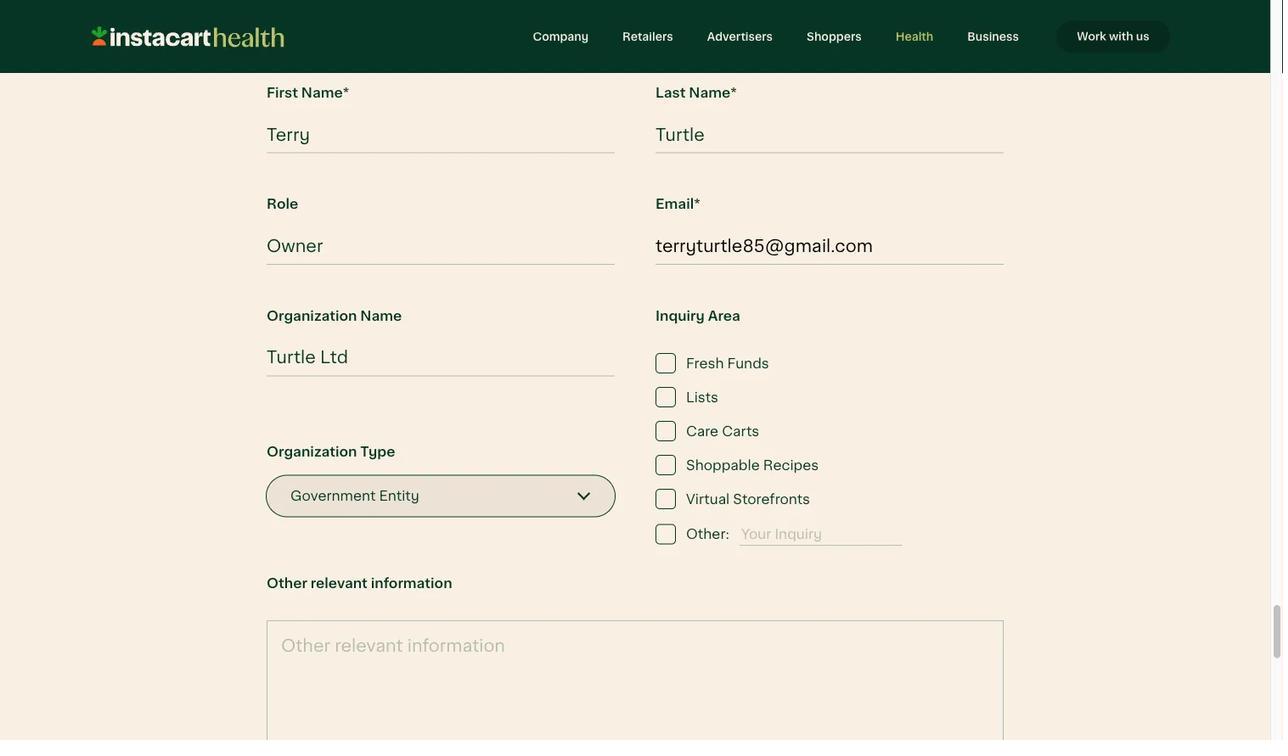 Task type: locate. For each thing, give the bounding box(es) containing it.
organization type
[[267, 445, 395, 460]]

organization left name
[[267, 309, 357, 324]]

organization left type
[[267, 445, 357, 460]]

advertisers button
[[690, 20, 790, 53]]

fresh funds
[[686, 356, 770, 371]]

let's
[[267, 9, 355, 50]]

funds
[[728, 356, 770, 371]]

care carts
[[686, 424, 760, 439]]

name*
[[301, 86, 349, 101], [689, 86, 737, 101]]

relevant
[[311, 577, 368, 591]]

care
[[686, 424, 719, 439]]

organization
[[267, 309, 357, 324], [267, 445, 357, 460]]

last
[[656, 86, 686, 101]]

2 name* from the left
[[689, 86, 737, 101]]

2 organization from the top
[[267, 445, 357, 460]]

1 name* from the left
[[301, 86, 349, 101]]

let's work together
[[267, 9, 630, 50]]

inquiry area
[[656, 309, 741, 324]]

inquiry
[[656, 309, 705, 324]]

fresh
[[686, 356, 724, 371]]

with
[[1110, 30, 1134, 42]]

1 vertical spatial organization
[[267, 445, 357, 460]]

other:
[[686, 528, 730, 543]]

0 vertical spatial organization
[[267, 309, 357, 324]]

0 horizontal spatial name*
[[301, 86, 349, 101]]

shoppable recipes
[[686, 458, 819, 473]]

advertisers
[[707, 31, 773, 42]]

last name*
[[656, 86, 737, 101]]

name* right last
[[689, 86, 737, 101]]

virtual
[[686, 492, 730, 507]]

work
[[1077, 30, 1107, 42]]

first
[[267, 86, 298, 101]]

Your Email email field
[[656, 229, 1004, 266]]

Your Organization text field
[[267, 340, 615, 377]]

1 organization from the top
[[267, 309, 357, 324]]

shoppers
[[807, 31, 862, 42]]

type
[[360, 445, 395, 460]]

name* right 'first'
[[301, 86, 349, 101]]

1 horizontal spatial name*
[[689, 86, 737, 101]]

email*
[[656, 197, 701, 212]]

Your Last Name text field
[[656, 117, 1004, 154]]



Task type: vqa. For each thing, say whether or not it's contained in the screenshot.
advertisers DROPDOWN BUTTON
yes



Task type: describe. For each thing, give the bounding box(es) containing it.
virtual storefronts
[[686, 492, 811, 507]]

health button
[[879, 20, 951, 53]]

name* for last name*
[[689, 86, 737, 101]]

Your Inquiry field
[[740, 524, 903, 547]]

company button
[[516, 20, 606, 53]]

work with us link
[[1057, 20, 1171, 53]]

work
[[364, 9, 457, 50]]

company
[[533, 31, 589, 42]]

name* for first name*
[[301, 86, 349, 101]]

other relevant information
[[267, 577, 452, 591]]

organization name
[[267, 309, 402, 324]]

area
[[708, 309, 741, 324]]

organization for organization name
[[267, 309, 357, 324]]

information
[[371, 577, 452, 591]]

Your First Name text field
[[267, 117, 615, 154]]

business
[[968, 31, 1019, 42]]

first name*
[[267, 86, 349, 101]]

shoppers button
[[790, 20, 879, 53]]

retailers
[[623, 31, 673, 42]]

health
[[896, 31, 934, 42]]

Other relevant information text field
[[267, 622, 1004, 741]]

retailers button
[[606, 20, 690, 53]]

organization for organization type
[[267, 445, 357, 460]]

business button
[[951, 20, 1036, 53]]

shoppable
[[686, 458, 760, 473]]

lists
[[686, 390, 719, 405]]

role
[[267, 197, 298, 212]]

together
[[465, 9, 630, 50]]

work with us
[[1077, 30, 1150, 42]]

Your Role text field
[[267, 229, 615, 266]]

storefronts
[[733, 492, 811, 507]]

us
[[1137, 30, 1150, 42]]

recipes
[[764, 458, 819, 473]]

other
[[267, 577, 307, 591]]

name
[[360, 309, 402, 324]]

carts
[[722, 424, 760, 439]]



